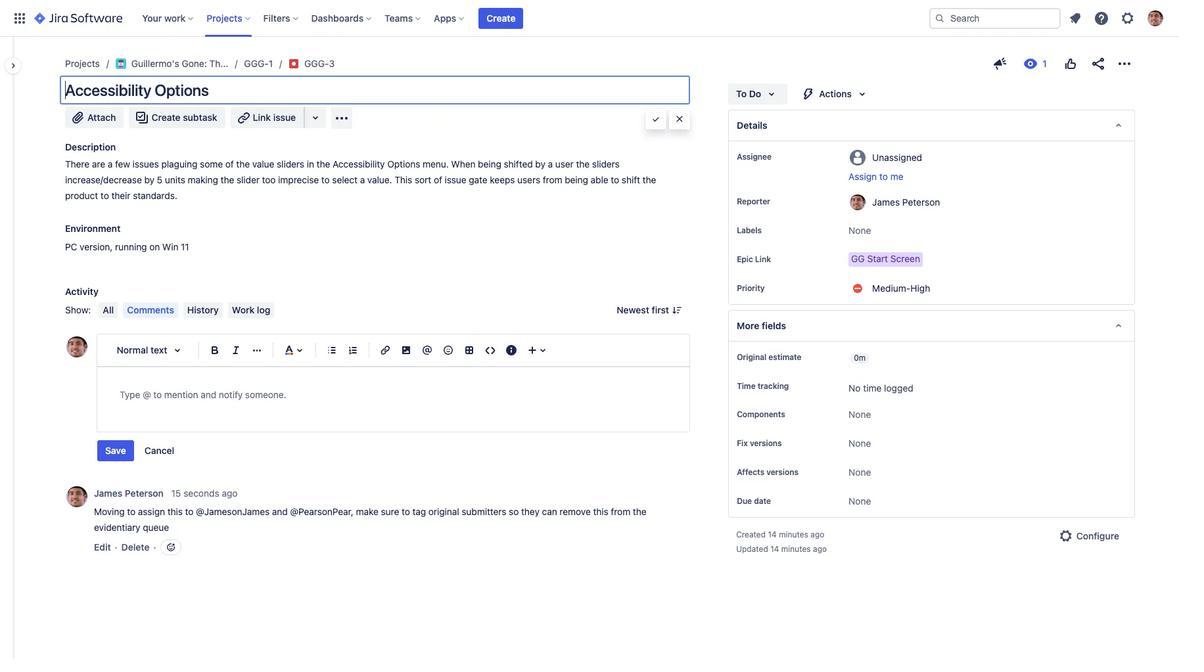 Task type: describe. For each thing, give the bounding box(es) containing it.
link issue
[[253, 112, 296, 123]]

win
[[162, 241, 178, 252]]

2 this from the left
[[593, 506, 608, 517]]

0 vertical spatial of
[[225, 158, 234, 170]]

1 vertical spatial being
[[565, 174, 588, 185]]

date
[[754, 496, 771, 506]]

description there are a few issues plaguing some of the value sliders in the accessibility options menu. when being shifted by a user the sliders increase/decrease by 5 units making the slider too imprecise to select a value. this sort of issue gate keeps users from being able to shift the product to their standards.
[[65, 141, 659, 201]]

actions button
[[793, 83, 878, 104]]

create for create
[[487, 12, 516, 23]]

add image, video, or file image
[[398, 342, 414, 358]]

italic ⌘i image
[[228, 342, 244, 358]]

notifications image
[[1067, 10, 1083, 26]]

1 horizontal spatial peterson
[[902, 196, 940, 207]]

2 vertical spatial ago
[[813, 544, 827, 554]]

apps button
[[430, 8, 469, 29]]

created 14 minutes ago updated 14 minutes ago
[[736, 530, 827, 554]]

1 this from the left
[[167, 506, 183, 517]]

newest first button
[[609, 302, 690, 318]]

teams button
[[381, 8, 426, 29]]

add reaction image
[[165, 542, 176, 553]]

to left assign
[[127, 506, 136, 517]]

are
[[92, 158, 105, 170]]

work
[[164, 12, 185, 23]]

from inside moving to assign this to @jamesonjames and @pearsonpear, make sure to tag original submitters so they can remove this from the evidentiary queue
[[611, 506, 630, 517]]

to do
[[736, 88, 761, 99]]

logged
[[884, 383, 913, 394]]

the left slider
[[221, 174, 234, 185]]

the right "user"
[[576, 158, 590, 170]]

table image
[[461, 342, 477, 358]]

users
[[517, 174, 540, 185]]

sidebar navigation image
[[0, 53, 29, 79]]

share image
[[1090, 56, 1106, 72]]

from inside description there are a few issues plaguing some of the value sliders in the accessibility options menu. when being shifted by a user the sliders increase/decrease by 5 units making the slider too imprecise to select a value. this sort of issue gate keeps users from being able to shift the product to their standards.
[[543, 174, 562, 185]]

high
[[910, 283, 930, 294]]

moving to assign this to @jamesonjames and @pearsonpear, make sure to tag original submitters so they can remove this from the evidentiary queue
[[94, 506, 649, 533]]

settings image
[[1120, 10, 1136, 26]]

priority
[[737, 283, 765, 293]]

attach
[[87, 112, 116, 123]]

0 horizontal spatial james peterson
[[94, 488, 164, 499]]

shifted
[[504, 158, 533, 170]]

making
[[188, 174, 218, 185]]

filters button
[[259, 8, 303, 29]]

0 horizontal spatial peterson
[[125, 488, 164, 499]]

versions for affects versions
[[766, 468, 798, 477]]

so
[[509, 506, 519, 517]]

search image
[[935, 13, 945, 23]]

0 horizontal spatial being
[[478, 158, 501, 170]]

projects button
[[203, 8, 255, 29]]

attach button
[[65, 107, 124, 128]]

1 vertical spatial link
[[755, 254, 771, 264]]

edit button
[[94, 541, 111, 554]]

more fields
[[737, 320, 786, 331]]

1 vertical spatial ago
[[811, 530, 824, 540]]

activity
[[65, 286, 99, 297]]

all button
[[99, 302, 118, 318]]

seconds
[[183, 488, 219, 499]]

time tracking
[[737, 381, 789, 391]]

1 vertical spatial 14
[[770, 544, 779, 554]]

gg start screen link
[[849, 252, 923, 267]]

bug image
[[289, 58, 299, 69]]

units
[[165, 174, 185, 185]]

help image
[[1094, 10, 1109, 26]]

0 vertical spatial 14
[[768, 530, 777, 540]]

none for components
[[849, 409, 871, 420]]

updated
[[736, 544, 768, 554]]

pc
[[65, 241, 77, 252]]

assign to me button
[[849, 170, 1121, 183]]

normal text button
[[110, 336, 193, 365]]

log
[[257, 304, 270, 315]]

affects versions pin to top. only you can see pinned fields. image
[[801, 468, 812, 478]]

link inside link issue button
[[253, 112, 271, 123]]

all
[[103, 304, 114, 315]]

me
[[890, 171, 903, 182]]

Search field
[[929, 8, 1061, 29]]

cancel
[[144, 445, 174, 456]]

to do button
[[728, 83, 788, 104]]

link image
[[377, 342, 393, 358]]

evidentiary
[[94, 522, 140, 533]]

some
[[200, 158, 223, 170]]

start
[[867, 253, 888, 264]]

plaguing
[[161, 158, 197, 170]]

slider
[[237, 174, 260, 185]]

11
[[181, 241, 189, 252]]

ggg-3
[[304, 58, 335, 69]]

able
[[591, 174, 608, 185]]

due date
[[737, 496, 771, 506]]

their
[[111, 190, 130, 201]]

1
[[269, 58, 273, 69]]

issues
[[133, 158, 159, 170]]

fix versions pin to top. only you can see pinned fields. image
[[784, 439, 795, 449]]

delete
[[121, 541, 150, 553]]

3
[[329, 58, 335, 69]]

labels
[[737, 225, 762, 235]]

imprecise
[[278, 174, 319, 185]]

info panel image
[[503, 342, 519, 358]]

create for create subtask
[[151, 112, 180, 123]]

increase/decrease
[[65, 174, 142, 185]]

projects for projects link
[[65, 58, 100, 69]]

apps
[[434, 12, 456, 23]]

0 vertical spatial by
[[535, 158, 545, 170]]

version,
[[80, 241, 113, 252]]

medium-
[[872, 283, 910, 294]]

can
[[542, 506, 557, 517]]

2 sliders from the left
[[592, 158, 620, 170]]

ggg-1
[[244, 58, 273, 69]]

ggg-1 link
[[244, 56, 273, 72]]

first
[[652, 304, 669, 315]]

assignee
[[737, 152, 772, 162]]

affects versions
[[737, 468, 798, 477]]

add app image
[[334, 110, 350, 126]]

make
[[356, 506, 378, 517]]

guillermo's gone: th...
[[131, 58, 228, 69]]

th...
[[209, 58, 228, 69]]

shift
[[622, 174, 640, 185]]

created
[[736, 530, 766, 540]]

projects link
[[65, 56, 100, 72]]

projects for 'projects' popup button on the top left of page
[[207, 12, 242, 23]]

configure link
[[1050, 526, 1127, 547]]

assign
[[138, 506, 165, 517]]

original
[[428, 506, 459, 517]]

original estimate
[[737, 352, 802, 362]]

time
[[863, 383, 882, 394]]

primary element
[[8, 0, 929, 36]]

work
[[232, 304, 255, 315]]



Task type: locate. For each thing, give the bounding box(es) containing it.
1 horizontal spatial from
[[611, 506, 630, 517]]

and
[[272, 506, 288, 517]]

1 horizontal spatial james peterson
[[872, 196, 940, 207]]

create
[[487, 12, 516, 23], [151, 112, 180, 123]]

1 horizontal spatial sliders
[[592, 158, 620, 170]]

normal text
[[117, 344, 167, 356]]

your profile and settings image
[[1148, 10, 1163, 26]]

link up value
[[253, 112, 271, 123]]

in
[[307, 158, 314, 170]]

1 horizontal spatial projects
[[207, 12, 242, 23]]

1 vertical spatial versions
[[766, 468, 798, 477]]

0 horizontal spatial james
[[94, 488, 122, 499]]

1 none from the top
[[849, 225, 871, 236]]

1 vertical spatial issue
[[445, 174, 466, 185]]

to right able
[[611, 174, 619, 185]]

link issue button
[[230, 107, 305, 128]]

1 horizontal spatial link
[[755, 254, 771, 264]]

cancel button
[[137, 440, 182, 461]]

0 horizontal spatial ggg-
[[244, 58, 269, 69]]

this right remove
[[593, 506, 608, 517]]

1 horizontal spatial a
[[360, 174, 365, 185]]

issue inside description there are a few issues plaguing some of the value sliders in the accessibility options menu. when being shifted by a user the sliders increase/decrease by 5 units making the slider too imprecise to select a value. this sort of issue gate keeps users from being able to shift the product to their standards.
[[445, 174, 466, 185]]

create inside button
[[151, 112, 180, 123]]

1 vertical spatial peterson
[[125, 488, 164, 499]]

newest first image
[[672, 305, 682, 315]]

reporter pin to top. only you can see pinned fields. image
[[773, 197, 783, 207]]

a
[[108, 158, 113, 170], [548, 158, 553, 170], [360, 174, 365, 185]]

ggg- left bug icon
[[244, 58, 269, 69]]

newest first
[[617, 304, 669, 315]]

james down assign to me
[[872, 196, 900, 207]]

1 horizontal spatial this
[[593, 506, 608, 517]]

when
[[451, 158, 475, 170]]

give feedback image
[[992, 56, 1008, 72]]

0 horizontal spatial create
[[151, 112, 180, 123]]

1 horizontal spatial ggg-
[[304, 58, 329, 69]]

0m
[[854, 353, 866, 363]]

ggg- for 1
[[244, 58, 269, 69]]

this
[[394, 174, 412, 185]]

more
[[737, 320, 759, 331]]

0 horizontal spatial a
[[108, 158, 113, 170]]

a down accessibility
[[360, 174, 365, 185]]

bullet list ⌘⇧8 image
[[324, 342, 340, 358]]

1 ggg- from the left
[[244, 58, 269, 69]]

being down "user"
[[565, 174, 588, 185]]

appswitcher icon image
[[12, 10, 28, 26]]

work log button
[[228, 302, 274, 318]]

0 horizontal spatial of
[[225, 158, 234, 170]]

this down 15
[[167, 506, 183, 517]]

14 right the created
[[768, 530, 777, 540]]

1 vertical spatial from
[[611, 506, 630, 517]]

to left tag
[[402, 506, 410, 517]]

the up slider
[[236, 158, 250, 170]]

issue down when in the left of the page
[[445, 174, 466, 185]]

the right remove
[[633, 506, 646, 517]]

2 ggg- from the left
[[304, 58, 329, 69]]

create right apps dropdown button
[[487, 12, 516, 23]]

tracking
[[758, 381, 789, 391]]

issue inside button
[[273, 112, 296, 123]]

link
[[253, 112, 271, 123], [755, 254, 771, 264]]

the inside moving to assign this to @jamesonjames and @pearsonpear, make sure to tag original submitters so they can remove this from the evidentiary queue
[[633, 506, 646, 517]]

versions for fix versions
[[750, 439, 782, 448]]

confirm summary image
[[651, 114, 661, 124]]

there
[[65, 158, 89, 170]]

guillermo's gone: the game image
[[116, 58, 126, 69]]

versions
[[750, 439, 782, 448], [766, 468, 798, 477]]

1 sliders from the left
[[277, 158, 304, 170]]

1 horizontal spatial by
[[535, 158, 545, 170]]

no time logged
[[849, 383, 913, 394]]

medium-high
[[872, 283, 930, 294]]

code snippet image
[[482, 342, 498, 358]]

projects up th...
[[207, 12, 242, 23]]

0 horizontal spatial this
[[167, 506, 183, 517]]

peterson down me
[[902, 196, 940, 207]]

0 vertical spatial link
[[253, 112, 271, 123]]

2 horizontal spatial a
[[548, 158, 553, 170]]

ggg- left copy link to issue icon
[[304, 58, 329, 69]]

0 horizontal spatial issue
[[273, 112, 296, 123]]

of right the some
[[225, 158, 234, 170]]

submitters
[[462, 506, 506, 517]]

1 horizontal spatial of
[[434, 174, 442, 185]]

0 vertical spatial james
[[872, 196, 900, 207]]

the right shift
[[643, 174, 656, 185]]

sliders up able
[[592, 158, 620, 170]]

create inside button
[[487, 12, 516, 23]]

menu bar containing all
[[96, 302, 277, 318]]

1 vertical spatial james
[[94, 488, 122, 499]]

create left subtask
[[151, 112, 180, 123]]

ggg-3 link
[[304, 56, 335, 72]]

3 none from the top
[[849, 438, 871, 449]]

moving
[[94, 506, 125, 517]]

banner containing your work
[[0, 0, 1179, 37]]

to down 'increase/decrease' at the top left of page
[[101, 190, 109, 201]]

more formatting image
[[249, 342, 265, 358]]

james peterson down me
[[872, 196, 940, 207]]

mention image
[[419, 342, 435, 358]]

menu.
[[423, 158, 449, 170]]

components
[[737, 410, 785, 420]]

from
[[543, 174, 562, 185], [611, 506, 630, 517]]

0 vertical spatial peterson
[[902, 196, 940, 207]]

create subtask button
[[129, 107, 225, 128]]

14 right updated
[[770, 544, 779, 554]]

by up users
[[535, 158, 545, 170]]

15
[[171, 488, 181, 499]]

being up gate
[[478, 158, 501, 170]]

actions image
[[1117, 56, 1132, 72]]

1 vertical spatial projects
[[65, 58, 100, 69]]

sort
[[415, 174, 431, 185]]

0 horizontal spatial link
[[253, 112, 271, 123]]

projects inside popup button
[[207, 12, 242, 23]]

teams
[[385, 12, 413, 23]]

accessibility
[[333, 158, 385, 170]]

configure
[[1076, 531, 1119, 542]]

1 vertical spatial create
[[151, 112, 180, 123]]

1 vertical spatial of
[[434, 174, 442, 185]]

versions right fix at the bottom of the page
[[750, 439, 782, 448]]

minutes right the created
[[779, 530, 808, 540]]

a right are
[[108, 158, 113, 170]]

0 vertical spatial issue
[[273, 112, 296, 123]]

james peterson
[[872, 196, 940, 207], [94, 488, 164, 499]]

0 horizontal spatial from
[[543, 174, 562, 185]]

0 vertical spatial versions
[[750, 439, 782, 448]]

fix versions
[[737, 439, 782, 448]]

history
[[187, 304, 219, 315]]

minutes right updated
[[781, 544, 811, 554]]

link right epic
[[755, 254, 771, 264]]

vote options: no one has voted for this issue yet. image
[[1063, 56, 1078, 72]]

emoji image
[[440, 342, 456, 358]]

being
[[478, 158, 501, 170], [565, 174, 588, 185]]

standards.
[[133, 190, 177, 201]]

your work
[[142, 12, 185, 23]]

reporter
[[737, 197, 770, 206]]

actions
[[819, 88, 852, 99]]

by left 5
[[144, 174, 154, 185]]

due
[[737, 496, 752, 506]]

ago
[[222, 488, 238, 499], [811, 530, 824, 540], [813, 544, 827, 554]]

1 horizontal spatial issue
[[445, 174, 466, 185]]

gg start screen
[[851, 253, 920, 264]]

projects left guillermo's gone: the game 'image'
[[65, 58, 100, 69]]

product
[[65, 190, 98, 201]]

running
[[115, 241, 147, 252]]

1 vertical spatial minutes
[[781, 544, 811, 554]]

peterson up assign
[[125, 488, 164, 499]]

0 horizontal spatial sliders
[[277, 158, 304, 170]]

peterson
[[902, 196, 940, 207], [125, 488, 164, 499]]

versions left affects versions pin to top. only you can see pinned fields. image
[[766, 468, 798, 477]]

cancel summary image
[[674, 114, 685, 124]]

ggg- for 3
[[304, 58, 329, 69]]

assignee pin to top. only you can see pinned fields. image
[[774, 152, 785, 162]]

@pearsonpear,
[[290, 506, 353, 517]]

original estimate pin to top. only you can see pinned fields. image
[[804, 352, 815, 363]]

issue left link web pages and more image
[[273, 112, 296, 123]]

sliders up imprecise
[[277, 158, 304, 170]]

profile image of james peterson image
[[66, 336, 87, 357]]

Accessibility Options text field
[[60, 76, 690, 104]]

guillermo's gone: th... link
[[116, 56, 228, 72]]

sure
[[381, 506, 399, 517]]

2 none from the top
[[849, 409, 871, 420]]

0 vertical spatial from
[[543, 174, 562, 185]]

newest
[[617, 304, 649, 315]]

of right sort
[[434, 174, 442, 185]]

details element
[[728, 110, 1135, 141]]

ggg- inside ggg-3 "link"
[[304, 58, 329, 69]]

user
[[555, 158, 574, 170]]

assign to me
[[849, 171, 903, 182]]

5 none from the top
[[849, 496, 871, 507]]

0 vertical spatial minutes
[[779, 530, 808, 540]]

options
[[387, 158, 420, 170]]

comments
[[127, 304, 174, 315]]

gone:
[[182, 58, 207, 69]]

jira software image
[[34, 10, 122, 26], [34, 10, 122, 26]]

1 horizontal spatial being
[[565, 174, 588, 185]]

to left select
[[321, 174, 330, 185]]

minutes
[[779, 530, 808, 540], [781, 544, 811, 554]]

sliders
[[277, 158, 304, 170], [592, 158, 620, 170]]

0 horizontal spatial projects
[[65, 58, 100, 69]]

copy link to issue image
[[332, 58, 342, 68]]

none for fix versions
[[849, 438, 871, 449]]

on
[[149, 241, 160, 252]]

a left "user"
[[548, 158, 553, 170]]

delete button
[[121, 541, 150, 554]]

0 vertical spatial being
[[478, 158, 501, 170]]

ggg- inside ggg-1 link
[[244, 58, 269, 69]]

original
[[737, 352, 766, 362]]

details
[[737, 120, 767, 131]]

components pin to top. only you can see pinned fields. image
[[788, 410, 798, 420]]

link web pages and more image
[[308, 110, 323, 126]]

Comment - Main content area, start typing to enter text. text field
[[120, 387, 667, 403]]

history button
[[183, 302, 223, 318]]

ggg-
[[244, 58, 269, 69], [304, 58, 329, 69]]

filters
[[263, 12, 290, 23]]

0 vertical spatial ago
[[222, 488, 238, 499]]

more fields element
[[728, 310, 1135, 342]]

1 vertical spatial by
[[144, 174, 154, 185]]

the right 'in'
[[317, 158, 330, 170]]

projects
[[207, 12, 242, 23], [65, 58, 100, 69]]

0 vertical spatial projects
[[207, 12, 242, 23]]

tag
[[412, 506, 426, 517]]

numbered list ⌘⇧7 image
[[345, 342, 361, 358]]

menu bar
[[96, 302, 277, 318]]

the
[[236, 158, 250, 170], [317, 158, 330, 170], [576, 158, 590, 170], [221, 174, 234, 185], [643, 174, 656, 185], [633, 506, 646, 517]]

0 vertical spatial james peterson
[[872, 196, 940, 207]]

bold ⌘b image
[[207, 342, 223, 358]]

none for affects versions
[[849, 467, 871, 478]]

none
[[849, 225, 871, 236], [849, 409, 871, 420], [849, 438, 871, 449], [849, 467, 871, 478], [849, 496, 871, 507]]

to down seconds
[[185, 506, 194, 517]]

value
[[252, 158, 274, 170]]

affects
[[737, 468, 764, 477]]

james up moving
[[94, 488, 122, 499]]

0 horizontal spatial by
[[144, 174, 154, 185]]

0 vertical spatial create
[[487, 12, 516, 23]]

15 seconds ago
[[171, 488, 238, 499]]

from right remove
[[611, 506, 630, 517]]

4 none from the top
[[849, 467, 871, 478]]

1 horizontal spatial james
[[872, 196, 900, 207]]

james peterson up moving
[[94, 488, 164, 499]]

1 vertical spatial james peterson
[[94, 488, 164, 499]]

1 horizontal spatial create
[[487, 12, 516, 23]]

from down "user"
[[543, 174, 562, 185]]

work log
[[232, 304, 270, 315]]

to inside assign to me "button"
[[879, 171, 888, 182]]

banner
[[0, 0, 1179, 37]]

to left me
[[879, 171, 888, 182]]



Task type: vqa. For each thing, say whether or not it's contained in the screenshot.
More fields element
yes



